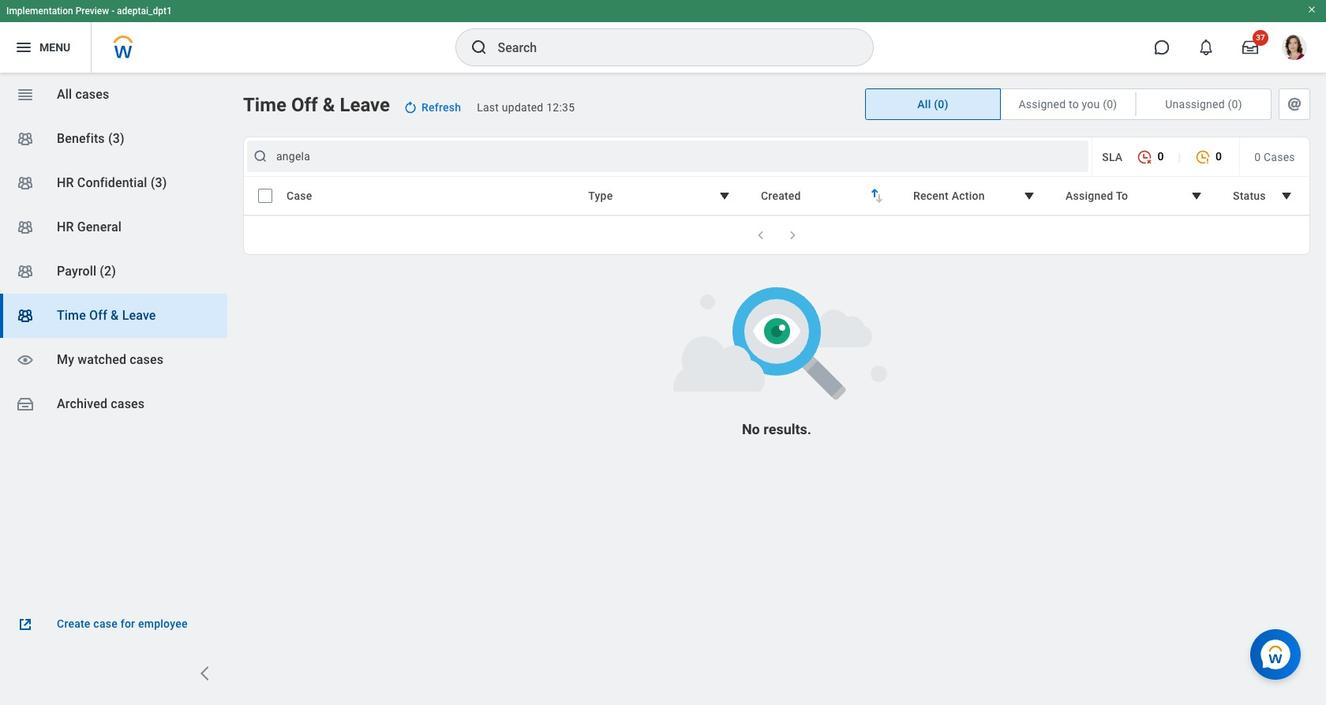 Task type: describe. For each thing, give the bounding box(es) containing it.
assigned to you (0) button
[[1001, 89, 1135, 119]]

sla
[[1102, 150, 1123, 163]]

clock exclamation image
[[1195, 149, 1211, 165]]

payroll
[[57, 264, 96, 279]]

2 0 button from the left
[[1187, 141, 1230, 172]]

no
[[742, 421, 760, 437]]

justify image
[[14, 38, 33, 57]]

last
[[477, 101, 499, 114]]

create case for employee link
[[16, 615, 212, 634]]

assigned to you (0)
[[1019, 98, 1118, 111]]

to
[[1069, 98, 1079, 111]]

create case for employee
[[57, 617, 188, 630]]

implementation
[[6, 6, 73, 17]]

unassigned (0)
[[1166, 98, 1243, 111]]

inbox large image
[[1243, 39, 1259, 55]]

(3) inside benefits (3) link
[[108, 131, 125, 146]]

created button
[[751, 181, 897, 211]]

to
[[1116, 189, 1128, 202]]

refresh button
[[396, 95, 471, 120]]

cases for all cases
[[75, 87, 109, 102]]

visible image
[[16, 351, 35, 369]]

reset image
[[403, 99, 418, 115]]

notifications large image
[[1199, 39, 1214, 55]]

status button
[[1223, 181, 1307, 211]]

Filter by Case ID, Keyword, Labels, or People text field
[[276, 148, 1064, 164]]

implementation preview -   adeptai_dpt1
[[6, 6, 172, 17]]

tab list containing all (0)
[[865, 88, 1311, 120]]

caret down image for recent action
[[1020, 186, 1039, 205]]

0 for clock x icon
[[1158, 150, 1164, 163]]

benefits
[[57, 131, 105, 146]]

cases for archived cases
[[111, 396, 145, 411]]

all cases
[[57, 87, 109, 102]]

hr confidential (3) link
[[0, 161, 227, 205]]

archived cases link
[[0, 382, 227, 426]]

37 button
[[1233, 30, 1269, 65]]

general
[[77, 219, 122, 234]]

all for all cases
[[57, 87, 72, 102]]

payroll (2)
[[57, 264, 116, 279]]

recent action
[[913, 189, 985, 202]]

archived cases
[[57, 396, 145, 411]]

updated
[[502, 101, 544, 114]]

12:35
[[547, 101, 575, 114]]

at tag mention image
[[1285, 95, 1304, 114]]

hr for hr general
[[57, 219, 74, 234]]

sort up image
[[865, 184, 884, 203]]

assigned to button
[[1056, 181, 1217, 211]]

refresh
[[422, 101, 461, 114]]

archived
[[57, 396, 108, 411]]

assigned for assigned to
[[1066, 189, 1114, 202]]

close environment banner image
[[1307, 5, 1317, 14]]

caret down image for status
[[1277, 186, 1296, 205]]

hr confidential (3)
[[57, 175, 167, 190]]

benefits (3) link
[[0, 117, 227, 161]]

-
[[111, 6, 115, 17]]

all for all (0)
[[918, 98, 931, 111]]

1 horizontal spatial &
[[323, 94, 335, 116]]

sort down image
[[870, 189, 889, 208]]

type button
[[578, 181, 744, 211]]

3 0 from the left
[[1255, 150, 1261, 163]]

chevron right small image
[[785, 227, 801, 243]]

watched
[[78, 352, 126, 367]]



Task type: locate. For each thing, give the bounding box(es) containing it.
cases right watched
[[130, 352, 164, 367]]

0
[[1158, 150, 1164, 163], [1216, 150, 1222, 163], [1255, 150, 1261, 163]]

hr for hr confidential (3)
[[57, 175, 74, 190]]

time off & leave down (2)
[[57, 308, 156, 323]]

0 horizontal spatial &
[[111, 308, 119, 323]]

contact card matrix manager image for time off & leave
[[16, 306, 35, 325]]

(0) for all (0)
[[934, 98, 949, 111]]

contact card matrix manager image inside benefits (3) link
[[16, 129, 35, 148]]

1 horizontal spatial time
[[243, 94, 287, 116]]

(0)
[[934, 98, 949, 111], [1103, 98, 1118, 111], [1228, 98, 1243, 111]]

status
[[1233, 189, 1266, 202]]

0 vertical spatial off
[[291, 94, 318, 116]]

0 right clock x icon
[[1158, 150, 1164, 163]]

chevron left small image
[[753, 227, 769, 243]]

cases inside all cases link
[[75, 87, 109, 102]]

(3) right benefits
[[108, 131, 125, 146]]

(3)
[[108, 131, 125, 146], [151, 175, 167, 190]]

0 horizontal spatial time off & leave
[[57, 308, 156, 323]]

hr general link
[[0, 205, 227, 249]]

for
[[121, 617, 135, 630]]

1 (0) from the left
[[934, 98, 949, 111]]

caret down image inside status button
[[1277, 186, 1296, 205]]

leave down payroll (2) link
[[122, 308, 156, 323]]

0 cases
[[1255, 150, 1295, 163]]

time
[[243, 94, 287, 116], [57, 308, 86, 323]]

1 horizontal spatial leave
[[340, 94, 390, 116]]

profile logan mcneil image
[[1282, 35, 1307, 63]]

0 button left |
[[1129, 141, 1172, 172]]

1 horizontal spatial 0
[[1216, 150, 1222, 163]]

2 hr from the top
[[57, 219, 74, 234]]

1 0 from the left
[[1158, 150, 1164, 163]]

payroll (2) link
[[0, 249, 227, 294]]

grid view image
[[16, 85, 35, 104]]

3 caret down image from the left
[[1277, 186, 1296, 205]]

0 vertical spatial &
[[323, 94, 335, 116]]

contact card matrix manager image for benefits (3)
[[16, 129, 35, 148]]

clock x image
[[1137, 149, 1153, 165]]

1 horizontal spatial caret down image
[[1020, 186, 1039, 205]]

3 contact card matrix manager image from the top
[[16, 218, 35, 237]]

contact card matrix manager image inside hr general "link"
[[16, 218, 35, 237]]

3 (0) from the left
[[1228, 98, 1243, 111]]

1 horizontal spatial all
[[918, 98, 931, 111]]

filter by case id, keyword, labels, or people. type label: to find cases with specific labels applied element
[[247, 141, 1089, 172]]

cases up benefits (3)
[[75, 87, 109, 102]]

assigned to
[[1066, 189, 1128, 202]]

1 hr from the top
[[57, 175, 74, 190]]

results.
[[764, 421, 812, 437]]

0 vertical spatial hr
[[57, 175, 74, 190]]

4 contact card matrix manager image from the top
[[16, 306, 35, 325]]

1 vertical spatial off
[[89, 308, 107, 323]]

(2)
[[100, 264, 116, 279]]

2 horizontal spatial (0)
[[1228, 98, 1243, 111]]

unassigned (0) button
[[1137, 89, 1271, 119]]

2 vertical spatial cases
[[111, 396, 145, 411]]

menu button
[[0, 22, 91, 73]]

0 vertical spatial assigned
[[1019, 98, 1066, 111]]

leave
[[340, 94, 390, 116], [122, 308, 156, 323]]

adeptai_dpt1
[[117, 6, 172, 17]]

caret down image
[[1187, 186, 1206, 205]]

1 vertical spatial leave
[[122, 308, 156, 323]]

assigned inside all (0) tab panel
[[1066, 189, 1114, 202]]

&
[[323, 94, 335, 116], [111, 308, 119, 323]]

tab list
[[865, 88, 1311, 120]]

0 left cases
[[1255, 150, 1261, 163]]

0 vertical spatial time
[[243, 94, 287, 116]]

1 caret down image from the left
[[715, 186, 734, 205]]

list
[[0, 73, 227, 426]]

all cases link
[[0, 73, 227, 117]]

0 horizontal spatial (3)
[[108, 131, 125, 146]]

cases
[[1264, 150, 1295, 163]]

(3) inside hr confidential (3) link
[[151, 175, 167, 190]]

create
[[57, 617, 91, 630]]

all (0)
[[918, 98, 949, 111]]

contact card matrix manager image
[[16, 129, 35, 148], [16, 174, 35, 193], [16, 218, 35, 237], [16, 306, 35, 325]]

1 0 button from the left
[[1129, 141, 1172, 172]]

37
[[1256, 33, 1265, 42]]

search image
[[253, 148, 268, 164]]

menu banner
[[0, 0, 1326, 73]]

0 horizontal spatial caret down image
[[715, 186, 734, 205]]

all (0) tab panel
[[243, 137, 1311, 255]]

unassigned
[[1166, 98, 1225, 111]]

time off & leave up search icon
[[243, 94, 390, 116]]

caret down image inside recent action button
[[1020, 186, 1039, 205]]

caret down image for type
[[715, 186, 734, 205]]

you
[[1082, 98, 1100, 111]]

0 horizontal spatial time
[[57, 308, 86, 323]]

case
[[287, 189, 312, 202]]

0 button
[[1129, 141, 1172, 172], [1187, 141, 1230, 172]]

employee
[[138, 617, 188, 630]]

contact card matrix manager image for hr general
[[16, 218, 35, 237]]

ext link image
[[16, 615, 35, 634]]

menu
[[39, 41, 70, 53]]

|
[[1178, 150, 1181, 163]]

all (0) button
[[866, 89, 1000, 119]]

action
[[952, 189, 985, 202]]

caret down image inside type button
[[715, 186, 734, 205]]

hr general
[[57, 219, 122, 234]]

1 vertical spatial cases
[[130, 352, 164, 367]]

all inside list
[[57, 87, 72, 102]]

2 horizontal spatial caret down image
[[1277, 186, 1296, 205]]

0 horizontal spatial all
[[57, 87, 72, 102]]

contact card matrix manager image for hr confidential (3)
[[16, 174, 35, 193]]

time off & leave
[[243, 94, 390, 116], [57, 308, 156, 323]]

1 horizontal spatial 0 button
[[1187, 141, 1230, 172]]

preview
[[76, 6, 109, 17]]

1 horizontal spatial off
[[291, 94, 318, 116]]

1 vertical spatial time off & leave
[[57, 308, 156, 323]]

off inside list
[[89, 308, 107, 323]]

0 horizontal spatial 0
[[1158, 150, 1164, 163]]

0 vertical spatial cases
[[75, 87, 109, 102]]

Search Workday  search field
[[498, 30, 840, 65]]

1 vertical spatial assigned
[[1066, 189, 1114, 202]]

hr left "general"
[[57, 219, 74, 234]]

caret down image left created
[[715, 186, 734, 205]]

caret down image
[[715, 186, 734, 205], [1020, 186, 1039, 205], [1277, 186, 1296, 205]]

cases inside archived cases link
[[111, 396, 145, 411]]

caret down image right "action"
[[1020, 186, 1039, 205]]

1 vertical spatial &
[[111, 308, 119, 323]]

1 horizontal spatial (3)
[[151, 175, 167, 190]]

cases right archived
[[111, 396, 145, 411]]

my watched cases link
[[0, 338, 227, 382]]

type
[[588, 189, 613, 202]]

2 caret down image from the left
[[1020, 186, 1039, 205]]

0 horizontal spatial leave
[[122, 308, 156, 323]]

0 vertical spatial time off & leave
[[243, 94, 390, 116]]

no results.
[[742, 421, 812, 437]]

cases inside my watched cases link
[[130, 352, 164, 367]]

0 right "clock exclamation" image
[[1216, 150, 1222, 163]]

case
[[93, 617, 118, 630]]

inbox image
[[16, 395, 35, 414]]

list containing all cases
[[0, 73, 227, 426]]

0 horizontal spatial off
[[89, 308, 107, 323]]

0 button right |
[[1187, 141, 1230, 172]]

contact card matrix manager image inside hr confidential (3) link
[[16, 174, 35, 193]]

0 for "clock exclamation" image
[[1216, 150, 1222, 163]]

caret down image right status at the top
[[1277, 186, 1296, 205]]

my watched cases
[[57, 352, 164, 367]]

all
[[57, 87, 72, 102], [918, 98, 931, 111]]

time up search icon
[[243, 94, 287, 116]]

search image
[[469, 38, 488, 57]]

1 horizontal spatial (0)
[[1103, 98, 1118, 111]]

0 horizontal spatial 0 button
[[1129, 141, 1172, 172]]

contact card matrix manager image inside time off & leave link
[[16, 306, 35, 325]]

0 vertical spatial (3)
[[108, 131, 125, 146]]

recent
[[913, 189, 949, 202]]

contact card matrix manager image
[[16, 262, 35, 281]]

(3) right 'confidential' on the top left of the page
[[151, 175, 167, 190]]

0 horizontal spatial (0)
[[934, 98, 949, 111]]

cases
[[75, 87, 109, 102], [130, 352, 164, 367], [111, 396, 145, 411]]

1 contact card matrix manager image from the top
[[16, 129, 35, 148]]

(0) for unassigned (0)
[[1228, 98, 1243, 111]]

hr down benefits
[[57, 175, 74, 190]]

1 vertical spatial time
[[57, 308, 86, 323]]

confidential
[[77, 175, 147, 190]]

2 contact card matrix manager image from the top
[[16, 174, 35, 193]]

time off & leave link
[[0, 294, 227, 338]]

2 horizontal spatial 0
[[1255, 150, 1261, 163]]

all inside button
[[918, 98, 931, 111]]

my
[[57, 352, 74, 367]]

last updated 12:35
[[477, 101, 575, 114]]

chevron right image
[[196, 664, 215, 683]]

1 horizontal spatial time off & leave
[[243, 94, 390, 116]]

assigned
[[1019, 98, 1066, 111], [1066, 189, 1114, 202]]

0 vertical spatial leave
[[340, 94, 390, 116]]

hr inside "link"
[[57, 219, 74, 234]]

created
[[761, 189, 801, 202]]

benefits (3)
[[57, 131, 125, 146]]

time down payroll
[[57, 308, 86, 323]]

assigned for assigned to you (0)
[[1019, 98, 1066, 111]]

2 (0) from the left
[[1103, 98, 1118, 111]]

leave left reset icon
[[340, 94, 390, 116]]

recent action button
[[903, 181, 1049, 211]]

2 0 from the left
[[1216, 150, 1222, 163]]

hr
[[57, 175, 74, 190], [57, 219, 74, 234]]

off
[[291, 94, 318, 116], [89, 308, 107, 323]]

1 vertical spatial hr
[[57, 219, 74, 234]]

1 vertical spatial (3)
[[151, 175, 167, 190]]



Task type: vqa. For each thing, say whether or not it's contained in the screenshot.
More (4) dropdown button
no



